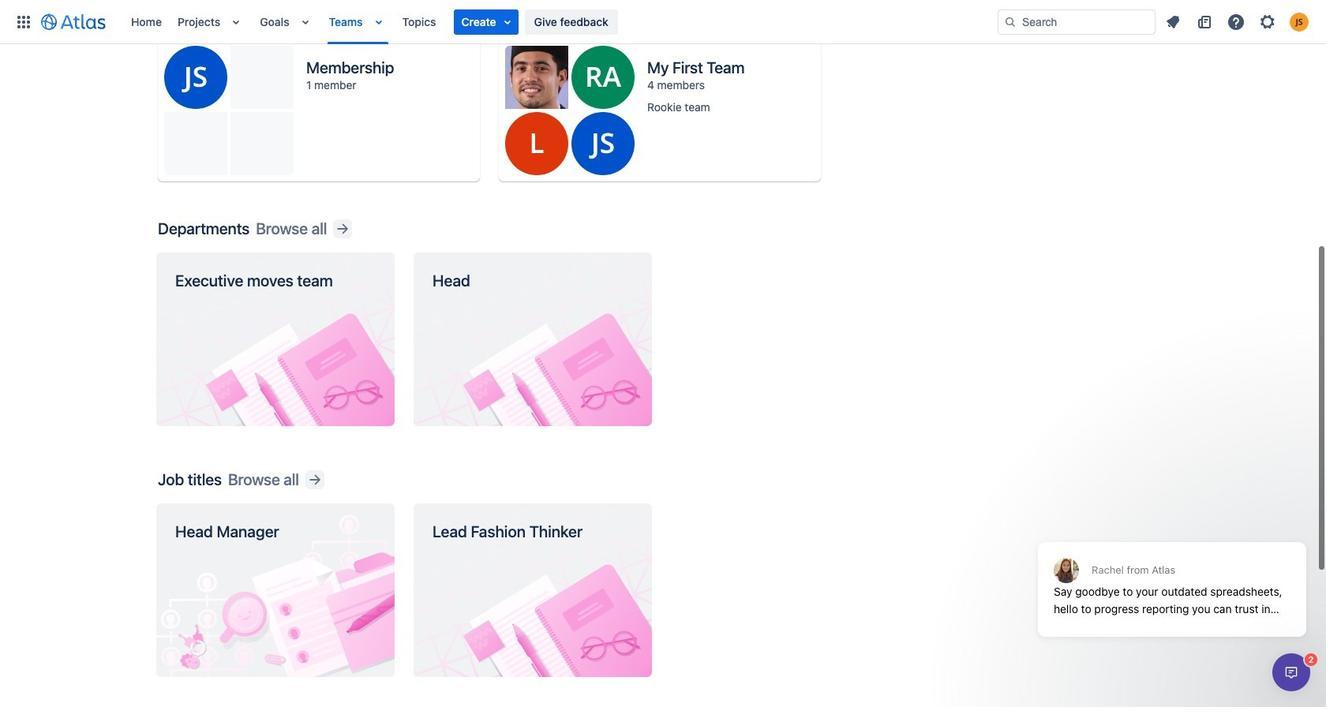 Task type: describe. For each thing, give the bounding box(es) containing it.
settings image
[[1259, 12, 1278, 31]]

account image
[[1291, 12, 1309, 31]]

top element
[[9, 0, 998, 44]]

list item inside the top element
[[454, 9, 519, 34]]

0 vertical spatial browse all image
[[288, 5, 306, 24]]

help image
[[1227, 12, 1246, 31]]



Task type: vqa. For each thing, say whether or not it's contained in the screenshot.
rightmost list
yes



Task type: locate. For each thing, give the bounding box(es) containing it.
switch to... image
[[14, 12, 33, 31]]

1 vertical spatial browse all image
[[333, 220, 352, 238]]

list
[[123, 0, 998, 44], [1159, 9, 1317, 34]]

0 horizontal spatial list
[[123, 0, 998, 44]]

1 horizontal spatial list
[[1159, 9, 1317, 34]]

notifications image
[[1164, 12, 1183, 31]]

2 vertical spatial browse all image
[[306, 471, 324, 490]]

Search field
[[998, 9, 1156, 34]]

None search field
[[998, 9, 1156, 34]]

banner
[[0, 0, 1327, 44]]

list item
[[454, 9, 519, 34]]

search image
[[1005, 15, 1017, 28]]

browse all image
[[288, 5, 306, 24], [333, 220, 352, 238], [306, 471, 324, 490]]

dialog
[[1273, 654, 1311, 692]]



